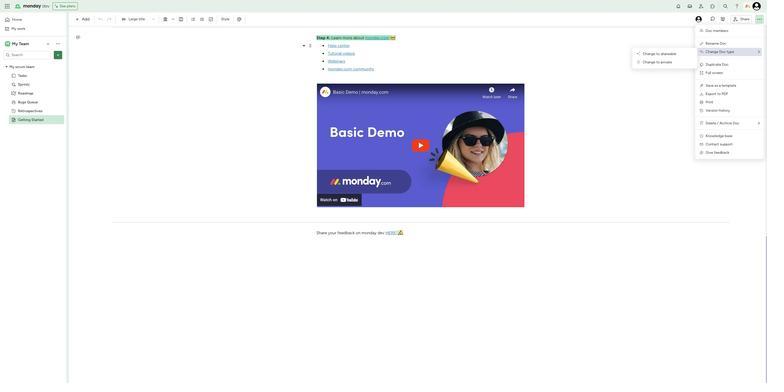 Task type: locate. For each thing, give the bounding box(es) containing it.
add button
[[74, 15, 93, 23]]

shareable
[[662, 52, 677, 56]]

0 vertical spatial my
[[11, 26, 16, 31]]

1 vertical spatial my
[[12, 41, 18, 46]]

0 horizontal spatial share
[[317, 231, 328, 236]]

1 vertical spatial service icon image
[[700, 100, 704, 105]]

0 vertical spatial dev
[[42, 3, 50, 9]]

doc left type
[[720, 50, 727, 54]]

give
[[707, 151, 714, 155]]

step
[[317, 35, 326, 40]]

on
[[356, 231, 361, 236]]

change right dapulse private icon
[[644, 60, 656, 65]]

3 1 image from the top
[[323, 68, 324, 70]]

dev left see
[[42, 3, 50, 9]]

share for share
[[741, 17, 751, 21]]

delete
[[707, 121, 717, 126]]

2 vertical spatial to
[[718, 92, 722, 96]]

knowledge base image
[[700, 134, 704, 138]]

change
[[707, 50, 719, 54], [644, 52, 656, 56], [644, 60, 656, 65]]

contact support
[[707, 142, 734, 147]]

0 vertical spatial 1 image
[[323, 53, 324, 54]]

1 horizontal spatial share
[[741, 17, 751, 21]]

options image
[[55, 52, 61, 58]]

here
[[386, 231, 397, 236]]

doc for change
[[720, 50, 727, 54]]

dev left here
[[378, 231, 385, 236]]

service icon image left version
[[700, 109, 704, 113]]

support
[[721, 142, 734, 147]]

feedback down contact support
[[715, 151, 730, 155]]

1 horizontal spatial menu image
[[309, 44, 313, 48]]

1 horizontal spatial monday
[[362, 231, 377, 236]]

2 vertical spatial service icon image
[[700, 109, 704, 113]]

to left pdf
[[718, 92, 722, 96]]

1 horizontal spatial dev
[[378, 231, 385, 236]]

team
[[19, 41, 29, 46]]

1 vertical spatial 1 image
[[323, 61, 324, 62]]

doc up "change doc type"
[[721, 41, 727, 46]]

1 image for monday.com
[[323, 68, 324, 70]]

0 horizontal spatial dev
[[42, 3, 50, 9]]

members
[[714, 29, 729, 33]]

my work
[[11, 26, 25, 31]]

here link
[[386, 231, 397, 236]]

caret down image
[[5, 65, 8, 69]]

my left work
[[11, 26, 16, 31]]

share
[[741, 17, 751, 21], [317, 231, 328, 236]]

to for shareable
[[657, 52, 661, 56]]

my right workspace icon
[[12, 41, 18, 46]]

1 horizontal spatial monday.com
[[366, 35, 390, 40]]

home
[[12, 17, 22, 22]]

checklist image
[[209, 17, 214, 22]]

to for pdf
[[718, 92, 722, 96]]

change to private
[[644, 60, 673, 65]]

title
[[139, 17, 145, 21]]

list box containing my scrum team
[[0, 61, 66, 195]]

monday.com left 🤓
[[366, 35, 390, 40]]

0 vertical spatial share
[[741, 17, 751, 21]]

archive
[[720, 121, 733, 126]]

rename doc image
[[700, 42, 704, 46]]

knowledge base
[[707, 134, 733, 138]]

2 service icon image from the top
[[700, 100, 704, 105]]

pdf
[[723, 92, 729, 96]]

full
[[707, 71, 712, 75]]

add
[[82, 17, 90, 22]]

1 1 image from the top
[[323, 53, 324, 54]]

service icon image left print
[[700, 100, 704, 105]]

doc right 'dapulse teams' icon at the right top of page
[[707, 29, 713, 33]]

monday right on
[[362, 231, 377, 236]]

contact
[[707, 142, 720, 147]]

to
[[657, 52, 661, 56], [657, 60, 661, 65], [718, 92, 722, 96]]

0 vertical spatial monday.com
[[366, 35, 390, 40]]

share inside button
[[741, 17, 751, 21]]

1 vertical spatial to
[[657, 60, 661, 65]]

monday.com down webinars link
[[328, 67, 352, 72]]

2 vertical spatial 1 image
[[323, 68, 324, 70]]

✍️
[[399, 231, 404, 236]]

see
[[60, 4, 66, 8]]

save as a template
[[707, 84, 737, 88]]

0 vertical spatial to
[[657, 52, 661, 56]]

dev
[[42, 3, 50, 9], [378, 231, 385, 236]]

0 vertical spatial feedback
[[715, 151, 730, 155]]

my inside button
[[11, 26, 16, 31]]

doc up screen
[[723, 62, 730, 67]]

doc
[[707, 29, 713, 33], [721, 41, 727, 46], [720, 50, 727, 54], [723, 62, 730, 67], [734, 121, 740, 126]]

print
[[707, 100, 714, 105]]

change right dapulse share image
[[644, 52, 656, 56]]

workspace options image
[[55, 41, 61, 46]]

webinars link
[[328, 59, 346, 64]]

menu image
[[106, 25, 110, 29], [309, 44, 313, 48]]

my inside workspace selection 'element'
[[12, 41, 18, 46]]

1 vertical spatial menu image
[[309, 44, 313, 48]]

0 vertical spatial service icon image
[[700, 92, 704, 96]]

videos
[[343, 51, 355, 56]]

1 image
[[323, 45, 324, 47]]

1 vertical spatial monday
[[362, 231, 377, 236]]

dapulse teams image
[[701, 29, 704, 33]]

duplicate doc
[[707, 62, 730, 67]]

see plans button
[[53, 2, 78, 10]]

doc right 'archive'
[[734, 121, 740, 126]]

v2 delete line image
[[701, 121, 704, 126]]

2 1 image from the top
[[323, 61, 324, 62]]

to up change to private
[[657, 52, 661, 56]]

service icon image
[[700, 92, 704, 96], [700, 100, 704, 105], [700, 109, 704, 113]]

0 vertical spatial menu image
[[106, 25, 110, 29]]

notifications image
[[677, 4, 682, 9]]

0 horizontal spatial monday.com
[[328, 67, 352, 72]]

apps image
[[711, 4, 716, 9]]

monday.com community link
[[328, 67, 375, 72]]

doc for rename
[[721, 41, 727, 46]]

to left private
[[657, 60, 661, 65]]

retrospectives
[[18, 109, 43, 113]]

tasks
[[18, 74, 27, 78]]

change for change to shareable
[[644, 52, 656, 56]]

export
[[707, 92, 717, 96]]

monday.com
[[366, 35, 390, 40], [328, 67, 352, 72]]

feedback left on
[[338, 231, 355, 236]]

1 vertical spatial dev
[[378, 231, 385, 236]]

change for change to private
[[644, 60, 656, 65]]

started
[[31, 118, 44, 122]]

list arrow image
[[759, 122, 761, 125]]

share button
[[732, 15, 753, 23]]

monday up home button
[[23, 3, 41, 9]]

change down "rename"
[[707, 50, 719, 54]]

roadmap
[[18, 91, 33, 96]]

my right caret down icon
[[9, 65, 14, 69]]

service icon image for version history
[[700, 109, 704, 113]]

full screen
[[707, 71, 724, 75]]

monday
[[23, 3, 41, 9], [362, 231, 377, 236]]

1 image
[[323, 53, 324, 54], [323, 61, 324, 62], [323, 68, 324, 70]]

share left v2 ellipsis image
[[741, 17, 751, 21]]

large title
[[129, 17, 145, 21]]

list box
[[0, 61, 66, 195]]

your
[[329, 231, 337, 236]]

3 service icon image from the top
[[700, 109, 704, 113]]

team
[[26, 65, 35, 69]]

help image
[[735, 4, 740, 9]]

share left your
[[317, 231, 328, 236]]

invite members image
[[700, 4, 705, 9]]

rename doc
[[707, 41, 727, 46]]

save
[[707, 84, 714, 88]]

save as a template image
[[700, 84, 704, 88]]

mention image
[[237, 17, 242, 22]]

1 vertical spatial share
[[317, 231, 328, 236]]

feedback
[[715, 151, 730, 155], [338, 231, 355, 236]]

service icon image down save as a template image
[[700, 92, 704, 96]]

option
[[0, 62, 66, 63]]

delete / archive doc
[[707, 121, 740, 126]]

my
[[11, 26, 16, 31], [12, 41, 18, 46], [9, 65, 14, 69]]

2 vertical spatial my
[[9, 65, 14, 69]]

1 horizontal spatial feedback
[[715, 151, 730, 155]]

0 horizontal spatial feedback
[[338, 231, 355, 236]]

dapulse share image
[[638, 52, 641, 56]]

version history
[[707, 109, 731, 113]]

duplicate
[[707, 62, 722, 67]]

numbered list image
[[200, 17, 205, 22]]

0 horizontal spatial monday
[[23, 3, 41, 9]]

1 service icon image from the top
[[700, 92, 704, 96]]



Task type: vqa. For each thing, say whether or not it's contained in the screenshot.
Getting
yes



Task type: describe. For each thing, give the bounding box(es) containing it.
step 4: learn more about monday.com 🤓
[[317, 35, 396, 40]]

getting
[[18, 118, 30, 122]]

my work button
[[3, 25, 56, 33]]

type
[[728, 50, 735, 54]]

list arrow image
[[759, 50, 761, 54]]

board activity image
[[696, 16, 703, 22]]

sprints
[[18, 82, 30, 87]]

change doc type
[[707, 50, 735, 54]]

screen
[[713, 71, 724, 75]]

my for my scrum team
[[9, 65, 14, 69]]

v2 change image
[[701, 50, 704, 54]]

my for my team
[[12, 41, 18, 46]]

dapulse private image
[[638, 60, 641, 65]]

help
[[328, 43, 337, 48]]

see plans
[[60, 4, 75, 8]]

style
[[221, 17, 230, 21]]

bugs queue
[[18, 100, 38, 105]]

select product image
[[5, 4, 10, 9]]

monday.com link
[[366, 35, 390, 40]]

full screen image
[[700, 71, 704, 75]]

Search in workspace field
[[11, 52, 43, 58]]

style button
[[219, 15, 232, 24]]

v2 ellipsis image
[[758, 16, 763, 23]]

rename
[[707, 41, 720, 46]]

share your feedback on monday dev here ✍️
[[317, 231, 404, 236]]

workspace image
[[5, 41, 10, 47]]

tutorial
[[328, 51, 342, 56]]

0 vertical spatial monday
[[23, 3, 41, 9]]

webinars
[[328, 59, 346, 64]]

maria williams image
[[753, 2, 762, 10]]

home button
[[3, 16, 56, 24]]

1 vertical spatial monday.com
[[328, 67, 352, 72]]

public board image
[[11, 118, 16, 122]]

doc members
[[707, 29, 729, 33]]

change for change doc type
[[707, 50, 719, 54]]

inbox image
[[688, 4, 693, 9]]

large
[[129, 17, 138, 21]]

my team
[[12, 41, 29, 46]]

🤓
[[391, 35, 396, 40]]

community
[[353, 67, 375, 72]]

as
[[715, 84, 719, 88]]

m
[[6, 42, 9, 46]]

give feedback
[[707, 151, 730, 155]]

bulleted list image
[[191, 17, 196, 22]]

workspace selection element
[[5, 41, 30, 47]]

about
[[354, 35, 365, 40]]

/
[[718, 121, 720, 126]]

center
[[338, 43, 350, 48]]

knowledge
[[707, 134, 725, 138]]

service icon image for print
[[700, 100, 704, 105]]

template
[[723, 84, 737, 88]]

duplicate doc image
[[700, 63, 704, 67]]

export to pdf
[[707, 92, 729, 96]]

0 horizontal spatial menu image
[[106, 25, 110, 29]]

tutorial videos link
[[328, 51, 355, 56]]

bugs
[[18, 100, 26, 105]]

more
[[343, 35, 353, 40]]

share for share your feedback on monday dev here ✍️
[[317, 231, 328, 236]]

give feedback image
[[700, 151, 704, 155]]

help center link
[[328, 43, 350, 48]]

service icon image for export to pdf
[[700, 92, 704, 96]]

layout image
[[179, 17, 184, 22]]

private
[[662, 60, 673, 65]]

public board image
[[11, 73, 16, 78]]

a
[[720, 84, 722, 88]]

tutorial videos
[[328, 51, 355, 56]]

to for private
[[657, 60, 661, 65]]

plans
[[67, 4, 75, 8]]

search everything image
[[724, 4, 729, 9]]

base
[[726, 134, 733, 138]]

change to shareable
[[644, 52, 677, 56]]

my scrum team
[[9, 65, 35, 69]]

monday dev
[[23, 3, 50, 9]]

my for my work
[[11, 26, 16, 31]]

getting started
[[18, 118, 44, 122]]

queue
[[27, 100, 38, 105]]

4:
[[327, 35, 331, 40]]

help center
[[328, 43, 350, 48]]

monday.com community
[[328, 67, 375, 72]]

version
[[707, 109, 719, 113]]

history
[[720, 109, 731, 113]]

contact support image
[[700, 143, 704, 147]]

doc for duplicate
[[723, 62, 730, 67]]

scrum
[[15, 65, 25, 69]]

1 image for tutorial
[[323, 53, 324, 54]]

learn
[[332, 35, 342, 40]]

1 vertical spatial feedback
[[338, 231, 355, 236]]

work
[[17, 26, 25, 31]]



